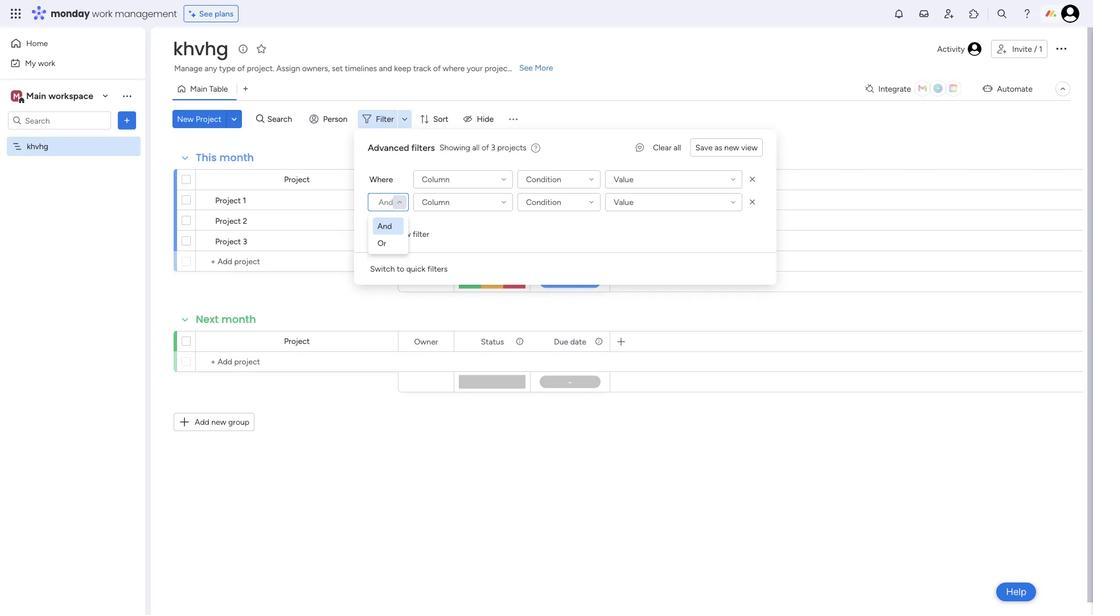 Task type: locate. For each thing, give the bounding box(es) containing it.
new
[[177, 114, 194, 124]]

value for 1st remove sort icon
[[614, 175, 634, 184]]

all inside advanced filters showing all of 3 projects
[[473, 143, 480, 152]]

0 vertical spatial status
[[481, 175, 504, 185]]

invite members image
[[944, 8, 955, 19]]

2 due date from the top
[[554, 337, 587, 346]]

my work
[[25, 58, 55, 68]]

2 vertical spatial new
[[211, 417, 226, 427]]

1 vertical spatial condition
[[526, 197, 562, 207]]

main
[[190, 84, 207, 94], [26, 91, 46, 101]]

all right clear
[[674, 143, 682, 152]]

and
[[379, 64, 392, 73]]

month for next month
[[222, 312, 256, 327]]

1 column from the top
[[422, 175, 450, 184]]

type
[[219, 64, 236, 73]]

1 horizontal spatial see
[[520, 63, 533, 73]]

date
[[571, 175, 587, 185], [571, 337, 587, 346]]

1 vertical spatial khvhg
[[27, 142, 48, 151]]

1 due from the top
[[554, 175, 569, 185]]

filters right quick
[[428, 264, 448, 274]]

1 vertical spatial add
[[195, 417, 210, 427]]

1 date from the top
[[571, 175, 587, 185]]

new inside save as new view button
[[725, 143, 740, 152]]

where
[[443, 64, 465, 73]]

2 condition from the top
[[526, 197, 562, 207]]

1 vertical spatial value
[[614, 197, 634, 207]]

1 remove sort image from the top
[[747, 174, 759, 185]]

plans
[[215, 9, 234, 19]]

1 vertical spatial owner
[[414, 337, 438, 346]]

add left group
[[195, 417, 210, 427]]

next month
[[196, 312, 256, 327]]

see more
[[520, 63, 554, 73]]

v2 user feedback image
[[636, 142, 644, 154]]

option
[[0, 136, 145, 138]]

view
[[742, 143, 758, 152]]

set
[[332, 64, 343, 73]]

value right 13
[[614, 197, 634, 207]]

switch to quick filters
[[370, 264, 448, 274]]

2 due from the top
[[554, 337, 569, 346]]

remove sort image
[[747, 174, 759, 185], [747, 197, 759, 208]]

home
[[26, 38, 48, 48]]

1 vertical spatial status field
[[478, 335, 507, 348]]

of
[[238, 64, 245, 73], [433, 64, 441, 73], [482, 143, 489, 152]]

integrate
[[879, 84, 912, 94]]

new
[[725, 143, 740, 152], [396, 229, 411, 239], [211, 417, 226, 427]]

month right this
[[220, 150, 254, 165]]

and
[[379, 197, 393, 207], [378, 221, 392, 231]]

khvhg up "any"
[[173, 36, 228, 62]]

add right +
[[380, 229, 394, 239]]

filters down sort popup button
[[412, 142, 435, 153]]

add new group button
[[174, 413, 255, 431]]

0 vertical spatial date
[[571, 175, 587, 185]]

1 due date from the top
[[554, 175, 587, 185]]

+ Add project text field
[[202, 255, 393, 268]]

my work button
[[7, 54, 122, 72]]

column down advanced filters showing all of 3 projects
[[422, 175, 450, 184]]

value for first remove sort icon from the bottom of the page
[[614, 197, 634, 207]]

1 status field from the top
[[478, 173, 507, 186]]

it
[[511, 196, 516, 205]]

owner for first owner field from the top
[[414, 175, 438, 185]]

value right column information icon
[[614, 175, 634, 184]]

0 vertical spatial due date field
[[552, 173, 590, 186]]

v2 overdue deadline image
[[535, 195, 544, 206]]

search everything image
[[997, 8, 1008, 19]]

0 vertical spatial 1
[[1040, 44, 1043, 54]]

0 vertical spatial owner
[[414, 175, 438, 185]]

0 vertical spatial status field
[[478, 173, 507, 186]]

and down 'where'
[[379, 197, 393, 207]]

2 remove sort image from the top
[[747, 197, 759, 208]]

work inside button
[[38, 58, 55, 68]]

Status field
[[478, 173, 507, 186], [478, 335, 507, 348]]

0 vertical spatial remove sort image
[[747, 174, 759, 185]]

due date
[[554, 175, 587, 185], [554, 337, 587, 346]]

1 vertical spatial 3
[[243, 236, 247, 246]]

main left table at the top left
[[190, 84, 207, 94]]

project.
[[247, 64, 275, 73]]

month right next
[[222, 312, 256, 327]]

this
[[196, 150, 217, 165]]

1 vertical spatial month
[[222, 312, 256, 327]]

collapse board header image
[[1059, 84, 1068, 93]]

status
[[481, 175, 504, 185], [481, 337, 504, 346]]

and right +
[[378, 221, 392, 231]]

1 horizontal spatial add
[[380, 229, 394, 239]]

all
[[473, 143, 480, 152], [674, 143, 682, 152]]

activity button
[[933, 40, 987, 58]]

new left group
[[211, 417, 226, 427]]

1 vertical spatial 1
[[243, 195, 246, 205]]

main right workspace image
[[26, 91, 46, 101]]

2 status field from the top
[[478, 335, 507, 348]]

all right the showing
[[473, 143, 480, 152]]

0 horizontal spatial see
[[199, 9, 213, 19]]

1 horizontal spatial work
[[92, 7, 113, 20]]

0 vertical spatial value
[[614, 175, 634, 184]]

1 vertical spatial owner field
[[412, 335, 441, 348]]

0 horizontal spatial work
[[38, 58, 55, 68]]

3
[[491, 143, 496, 152], [243, 236, 247, 246]]

month for this month
[[220, 150, 254, 165]]

1 all from the left
[[473, 143, 480, 152]]

0 vertical spatial khvhg
[[173, 36, 228, 62]]

column up filter
[[422, 197, 450, 207]]

2 column from the top
[[422, 197, 450, 207]]

1 horizontal spatial all
[[674, 143, 682, 152]]

autopilot image
[[984, 81, 993, 96]]

monday
[[51, 7, 90, 20]]

work
[[92, 7, 113, 20], [38, 58, 55, 68]]

workspace
[[48, 91, 93, 101]]

1 value from the top
[[614, 175, 634, 184]]

1 owner from the top
[[414, 175, 438, 185]]

add
[[380, 229, 394, 239], [195, 417, 210, 427]]

1 horizontal spatial new
[[396, 229, 411, 239]]

condition
[[526, 175, 562, 184], [526, 197, 562, 207]]

1 horizontal spatial of
[[433, 64, 441, 73]]

khvhg down the search in workspace field
[[27, 142, 48, 151]]

projects
[[498, 143, 527, 152]]

of left the projects
[[482, 143, 489, 152]]

inbox image
[[919, 8, 930, 19]]

1 due date field from the top
[[552, 173, 590, 186]]

project 2
[[215, 216, 248, 226]]

of right type
[[238, 64, 245, 73]]

advanced
[[368, 142, 409, 153]]

0 vertical spatial column
[[422, 175, 450, 184]]

2 horizontal spatial new
[[725, 143, 740, 152]]

0 vertical spatial see
[[199, 9, 213, 19]]

as
[[715, 143, 723, 152]]

main table
[[190, 84, 228, 94]]

0 horizontal spatial 1
[[243, 195, 246, 205]]

select product image
[[10, 8, 22, 19]]

v2 search image
[[256, 113, 265, 125]]

work right my at the top left of the page
[[38, 58, 55, 68]]

0 vertical spatial due
[[554, 175, 569, 185]]

0 vertical spatial new
[[725, 143, 740, 152]]

new right as
[[725, 143, 740, 152]]

condition up v2 overdue deadline image
[[526, 175, 562, 184]]

2 owner from the top
[[414, 337, 438, 346]]

column information image for status
[[516, 337, 525, 346]]

on
[[500, 196, 509, 205]]

0 vertical spatial due date
[[554, 175, 587, 185]]

dapulse integrations image
[[866, 85, 874, 93]]

1 vertical spatial filters
[[428, 264, 448, 274]]

automate
[[998, 84, 1033, 94]]

column information image
[[595, 175, 604, 184]]

due
[[554, 175, 569, 185], [554, 337, 569, 346]]

1 horizontal spatial khvhg
[[173, 36, 228, 62]]

2 horizontal spatial of
[[482, 143, 489, 152]]

Owner field
[[412, 173, 441, 186], [412, 335, 441, 348]]

add inside button
[[380, 229, 394, 239]]

column for first remove sort icon from the bottom of the page
[[422, 197, 450, 207]]

see inside button
[[199, 9, 213, 19]]

filters
[[412, 142, 435, 153], [428, 264, 448, 274]]

see
[[199, 9, 213, 19], [520, 63, 533, 73]]

1 horizontal spatial 1
[[1040, 44, 1043, 54]]

1 vertical spatial see
[[520, 63, 533, 73]]

see left more
[[520, 63, 533, 73]]

nov 13
[[561, 195, 584, 204]]

0 horizontal spatial all
[[473, 143, 480, 152]]

work right monday
[[92, 7, 113, 20]]

0 horizontal spatial 3
[[243, 236, 247, 246]]

3 down 2
[[243, 236, 247, 246]]

Due date field
[[552, 173, 590, 186], [552, 335, 590, 348]]

1 vertical spatial column
[[422, 197, 450, 207]]

0 vertical spatial owner field
[[412, 173, 441, 186]]

0 horizontal spatial main
[[26, 91, 46, 101]]

1 vertical spatial due
[[554, 337, 569, 346]]

+ add new filter button
[[368, 225, 434, 243]]

2 all from the left
[[674, 143, 682, 152]]

0 vertical spatial month
[[220, 150, 254, 165]]

1 vertical spatial due date
[[554, 337, 587, 346]]

1 status from the top
[[481, 175, 504, 185]]

to
[[397, 264, 405, 274]]

0 horizontal spatial khvhg
[[27, 142, 48, 151]]

learn more image
[[531, 143, 541, 154]]

1 vertical spatial date
[[571, 337, 587, 346]]

condition right it
[[526, 197, 562, 207]]

column
[[422, 175, 450, 184], [422, 197, 450, 207]]

0 vertical spatial filters
[[412, 142, 435, 153]]

0 vertical spatial add
[[380, 229, 394, 239]]

1 vertical spatial due date field
[[552, 335, 590, 348]]

new inside + add new filter button
[[396, 229, 411, 239]]

new left filter
[[396, 229, 411, 239]]

1 vertical spatial status
[[481, 337, 504, 346]]

of right track
[[433, 64, 441, 73]]

help button
[[997, 583, 1037, 602]]

0 horizontal spatial new
[[211, 417, 226, 427]]

see plans
[[199, 9, 234, 19]]

month
[[220, 150, 254, 165], [222, 312, 256, 327]]

1 right /
[[1040, 44, 1043, 54]]

khvhg inside list box
[[27, 142, 48, 151]]

3 left the projects
[[491, 143, 496, 152]]

0 vertical spatial work
[[92, 7, 113, 20]]

1
[[1040, 44, 1043, 54], [243, 195, 246, 205]]

0 vertical spatial condition
[[526, 175, 562, 184]]

1 horizontal spatial main
[[190, 84, 207, 94]]

person button
[[305, 110, 355, 128]]

new project
[[177, 114, 222, 124]]

value
[[614, 175, 634, 184], [614, 197, 634, 207]]

clear all
[[653, 143, 682, 152]]

khvhg
[[173, 36, 228, 62], [27, 142, 48, 151]]

1 up 2
[[243, 195, 246, 205]]

see left 'plans'
[[199, 9, 213, 19]]

gary orlando image
[[1062, 5, 1080, 23]]

1 horizontal spatial 3
[[491, 143, 496, 152]]

0 horizontal spatial add
[[195, 417, 210, 427]]

2 value from the top
[[614, 197, 634, 207]]

save as new view
[[696, 143, 758, 152]]

1 vertical spatial work
[[38, 58, 55, 68]]

1 vertical spatial remove sort image
[[747, 197, 759, 208]]

owner
[[414, 175, 438, 185], [414, 337, 438, 346]]

2 status from the top
[[481, 337, 504, 346]]

apps image
[[969, 8, 980, 19]]

column information image
[[516, 175, 525, 184], [516, 337, 525, 346], [595, 337, 604, 346]]

work for my
[[38, 58, 55, 68]]

add view image
[[243, 85, 248, 93]]

main inside button
[[190, 84, 207, 94]]

main inside workspace selection element
[[26, 91, 46, 101]]

switch to quick filters button
[[366, 260, 453, 278]]

1 vertical spatial new
[[396, 229, 411, 239]]

0 vertical spatial 3
[[491, 143, 496, 152]]



Task type: vqa. For each thing, say whether or not it's contained in the screenshot.
'M' inside Workspace image
no



Task type: describe. For each thing, give the bounding box(es) containing it.
clear all button
[[649, 138, 686, 157]]

activity
[[938, 44, 966, 54]]

2
[[243, 216, 248, 226]]

main for main table
[[190, 84, 207, 94]]

or
[[378, 238, 387, 248]]

1 vertical spatial and
[[378, 221, 392, 231]]

add new group
[[195, 417, 250, 427]]

save as new view button
[[691, 138, 763, 157]]

add inside button
[[195, 417, 210, 427]]

all inside button
[[674, 143, 682, 152]]

showing
[[440, 143, 471, 152]]

working
[[469, 196, 498, 205]]

status for 1st status field from the bottom of the page
[[481, 337, 504, 346]]

arrow down image
[[398, 112, 412, 126]]

group
[[228, 417, 250, 427]]

home button
[[7, 34, 122, 52]]

working on it
[[469, 196, 516, 205]]

switch
[[370, 264, 395, 274]]

workspace image
[[11, 90, 22, 102]]

1 owner field from the top
[[412, 173, 441, 186]]

invite / 1
[[1013, 44, 1043, 54]]

person
[[323, 114, 348, 124]]

main table button
[[173, 80, 237, 98]]

khvhg field
[[170, 36, 231, 62]]

see plans button
[[184, 5, 239, 22]]

table
[[209, 84, 228, 94]]

workspace options image
[[121, 90, 133, 102]]

Search field
[[265, 111, 299, 127]]

filters inside button
[[428, 264, 448, 274]]

work for monday
[[92, 7, 113, 20]]

+ Add project text field
[[202, 355, 393, 369]]

column for 1st remove sort icon
[[422, 175, 450, 184]]

see for see plans
[[199, 9, 213, 19]]

13
[[577, 195, 584, 204]]

my
[[25, 58, 36, 68]]

sort button
[[415, 110, 456, 128]]

save
[[696, 143, 713, 152]]

column information image for due date
[[595, 337, 604, 346]]

help
[[1007, 586, 1027, 598]]

add to favorites image
[[256, 43, 267, 54]]

2 due date field from the top
[[552, 335, 590, 348]]

see for see more
[[520, 63, 533, 73]]

+
[[373, 229, 378, 239]]

invite
[[1013, 44, 1033, 54]]

quick
[[407, 264, 426, 274]]

timelines
[[345, 64, 377, 73]]

project inside button
[[196, 114, 222, 124]]

2 owner field from the top
[[412, 335, 441, 348]]

menu image
[[508, 113, 519, 125]]

management
[[115, 7, 177, 20]]

sort
[[433, 114, 449, 124]]

+ add new filter
[[373, 229, 430, 239]]

workspace selection element
[[11, 89, 95, 104]]

main for main workspace
[[26, 91, 46, 101]]

keep
[[394, 64, 412, 73]]

next
[[196, 312, 219, 327]]

options image
[[1055, 41, 1069, 55]]

more
[[535, 63, 554, 73]]

show board description image
[[236, 43, 250, 55]]

this month
[[196, 150, 254, 165]]

m
[[13, 91, 20, 101]]

any
[[205, 64, 217, 73]]

owners,
[[302, 64, 330, 73]]

your
[[467, 64, 483, 73]]

invite / 1 button
[[992, 40, 1048, 58]]

of inside advanced filters showing all of 3 projects
[[482, 143, 489, 152]]

1 condition from the top
[[526, 175, 562, 184]]

filter
[[413, 229, 430, 239]]

project 3
[[215, 236, 247, 246]]

project
[[485, 64, 511, 73]]

new for filter
[[396, 229, 411, 239]]

manage any type of project. assign owners, set timelines and keep track of where your project stands.
[[174, 64, 538, 73]]

hide button
[[459, 110, 501, 128]]

angle down image
[[232, 115, 237, 123]]

new for view
[[725, 143, 740, 152]]

/
[[1035, 44, 1038, 54]]

owner for 2nd owner field from the top of the page
[[414, 337, 438, 346]]

0 horizontal spatial of
[[238, 64, 245, 73]]

stands.
[[513, 64, 538, 73]]

3 inside advanced filters showing all of 3 projects
[[491, 143, 496, 152]]

2 date from the top
[[571, 337, 587, 346]]

hide
[[477, 114, 494, 124]]

khvhg list box
[[0, 134, 145, 310]]

status for second status field from the bottom of the page
[[481, 175, 504, 185]]

track
[[414, 64, 432, 73]]

0 vertical spatial and
[[379, 197, 393, 207]]

options image
[[121, 115, 133, 126]]

manage
[[174, 64, 203, 73]]

where
[[370, 175, 393, 184]]

project 1
[[215, 195, 246, 205]]

help image
[[1022, 8, 1033, 19]]

notifications image
[[894, 8, 905, 19]]

assign
[[277, 64, 300, 73]]

filter button
[[358, 110, 412, 128]]

new project button
[[173, 110, 226, 128]]

main workspace
[[26, 91, 93, 101]]

nov
[[561, 195, 575, 204]]

filter
[[376, 114, 394, 124]]

1 inside button
[[1040, 44, 1043, 54]]

Next month field
[[193, 312, 259, 327]]

This month field
[[193, 150, 257, 165]]

clear
[[653, 143, 672, 152]]

advanced filters showing all of 3 projects
[[368, 142, 527, 153]]

see more link
[[518, 62, 555, 73]]

Search in workspace field
[[24, 114, 95, 127]]

monday work management
[[51, 7, 177, 20]]

new inside add new group button
[[211, 417, 226, 427]]



